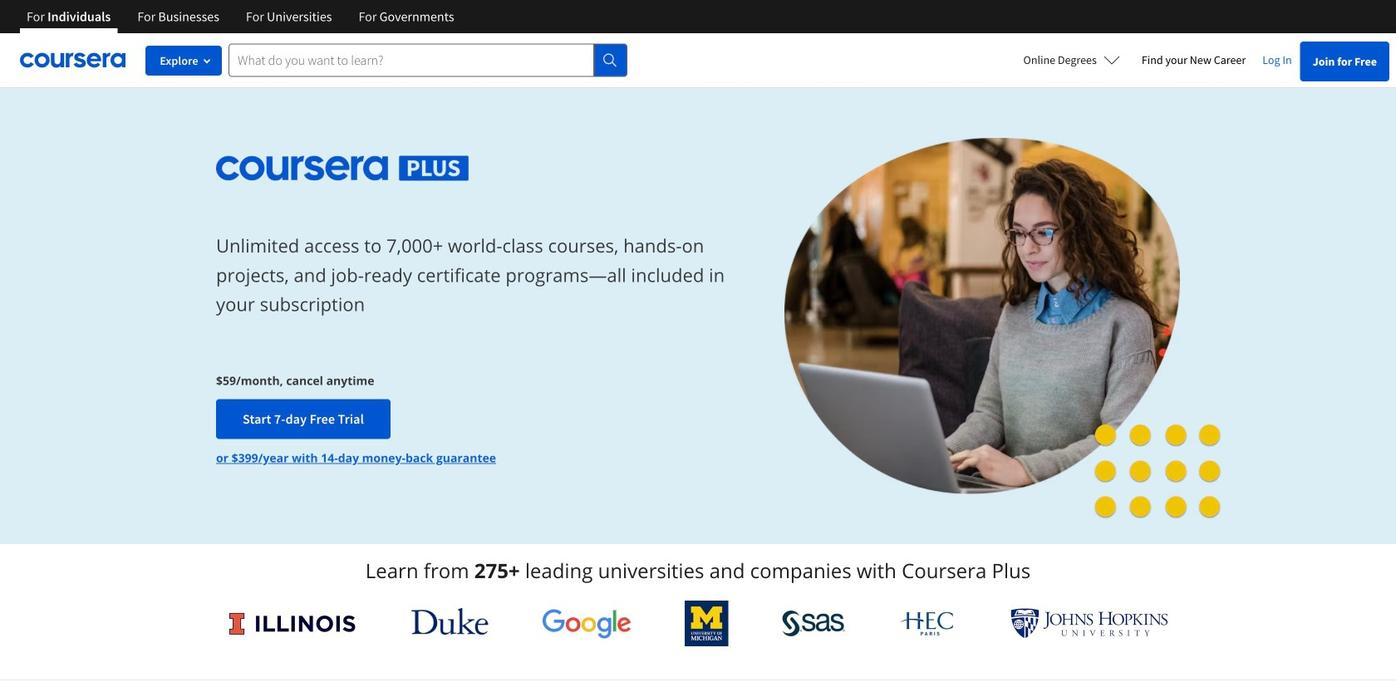 Task type: describe. For each thing, give the bounding box(es) containing it.
sas image
[[782, 611, 846, 637]]

coursera plus image
[[216, 156, 469, 181]]

banner navigation
[[13, 0, 468, 33]]

google image
[[542, 609, 632, 639]]

coursera image
[[20, 47, 126, 73]]

What do you want to learn? text field
[[229, 44, 594, 77]]



Task type: vqa. For each thing, say whether or not it's contained in the screenshot.
Sas image
yes



Task type: locate. For each thing, give the bounding box(es) containing it.
university of michigan image
[[685, 601, 729, 647]]

duke university image
[[411, 609, 489, 635]]

None search field
[[229, 44, 628, 77]]

johns hopkins university image
[[1011, 609, 1169, 639]]

university of illinois at urbana-champaign image
[[228, 611, 358, 637]]

hec paris image
[[899, 607, 958, 641]]



